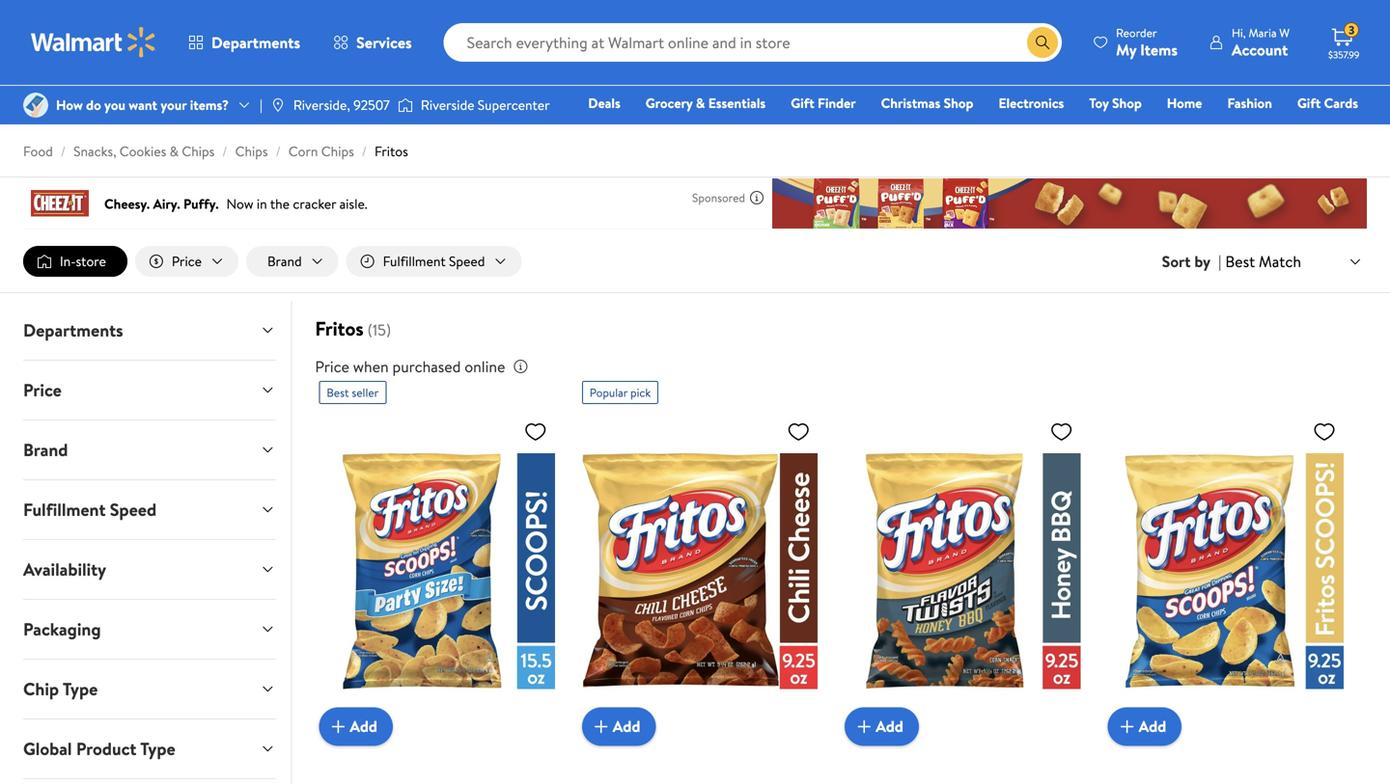 Task type: locate. For each thing, give the bounding box(es) containing it.
best
[[1225, 251, 1255, 272], [327, 385, 349, 401]]

cards
[[1324, 94, 1358, 112]]

gift left finder
[[791, 94, 814, 112]]

chip type
[[23, 678, 98, 702]]

global
[[23, 738, 72, 762]]

0 vertical spatial best
[[1225, 251, 1255, 272]]

1 shop from the left
[[944, 94, 973, 112]]

0 horizontal spatial chips
[[182, 142, 215, 161]]

best left seller
[[327, 385, 349, 401]]

1 vertical spatial speed
[[110, 498, 157, 522]]

 image for how do you want your items?
[[23, 93, 48, 118]]

0 horizontal spatial |
[[260, 96, 262, 114]]

departments button up the price tab on the left of the page
[[8, 301, 291, 360]]

shop
[[944, 94, 973, 112], [1112, 94, 1142, 112]]

chips
[[182, 142, 215, 161], [235, 142, 268, 161], [321, 142, 354, 161]]

1 add button from the left
[[319, 708, 393, 747]]

toy shop
[[1089, 94, 1142, 112]]

1 horizontal spatial best
[[1225, 251, 1255, 272]]

add for the fritos scoops! corn snacks, party size, 15.5 oz bag image
[[350, 717, 377, 738]]

essentials
[[708, 94, 766, 112]]

| up chips link
[[260, 96, 262, 114]]

departments inside tab
[[23, 319, 123, 343]]

1 vertical spatial brand button
[[8, 421, 291, 480]]

3 add from the left
[[876, 717, 903, 738]]

product
[[76, 738, 137, 762]]

/ left fritos link
[[362, 142, 367, 161]]

legal information image
[[513, 359, 528, 375]]

gift for finder
[[791, 94, 814, 112]]

0 horizontal spatial type
[[63, 678, 98, 702]]

grocery
[[646, 94, 693, 112]]

2 / from the left
[[222, 142, 227, 161]]

best right by
[[1225, 251, 1255, 272]]

1 horizontal spatial departments
[[211, 32, 300, 53]]

&
[[696, 94, 705, 112], [170, 142, 179, 161]]

fritos scoops! original corn chips, 9.25 oz. image
[[1108, 412, 1344, 731]]

deals
[[588, 94, 620, 112]]

add to cart image
[[853, 716, 876, 739]]

riverside supercenter
[[421, 96, 550, 114]]

add for fritos chili cheese corn chips, 9.25 oz. image
[[613, 717, 640, 738]]

/ left chips link
[[222, 142, 227, 161]]

best inside dropdown button
[[1225, 251, 1255, 272]]

1 horizontal spatial gift
[[1297, 94, 1321, 112]]

packaging button
[[8, 601, 291, 659]]

2 horizontal spatial add to cart image
[[1116, 716, 1139, 739]]

0 horizontal spatial fulfillment
[[23, 498, 106, 522]]

1 vertical spatial |
[[1218, 251, 1221, 272]]

2 vertical spatial price
[[23, 379, 62, 403]]

chips left "corn"
[[235, 142, 268, 161]]

sponsored
[[692, 190, 745, 206]]

fulfillment speed inside sort and filter section element
[[383, 252, 485, 271]]

store
[[76, 252, 106, 271]]

$357.99
[[1328, 48, 1360, 61]]

2 horizontal spatial chips
[[321, 142, 354, 161]]

 image left how in the top of the page
[[23, 93, 48, 118]]

1 vertical spatial fritos
[[315, 315, 364, 342]]

/ right food link
[[61, 142, 66, 161]]

departments button
[[172, 19, 317, 66], [8, 301, 291, 360]]

how
[[56, 96, 83, 114]]

0 vertical spatial price button
[[135, 246, 238, 277]]

riverside, 92507
[[293, 96, 390, 114]]

0 horizontal spatial add to cart image
[[327, 716, 350, 739]]

1 horizontal spatial fulfillment speed
[[383, 252, 485, 271]]

1 horizontal spatial price
[[172, 252, 202, 271]]

1 vertical spatial brand
[[23, 438, 68, 462]]

walmart image
[[31, 27, 156, 58]]

snacks,
[[73, 142, 116, 161]]

1 horizontal spatial |
[[1218, 251, 1221, 272]]

|
[[260, 96, 262, 114], [1218, 251, 1221, 272]]

2 horizontal spatial price
[[315, 356, 349, 378]]

 image
[[270, 98, 286, 113]]

1 vertical spatial departments
[[23, 319, 123, 343]]

2 shop from the left
[[1112, 94, 1142, 112]]

fulfillment speed
[[383, 252, 485, 271], [23, 498, 157, 522]]

gift inside gift cards registry
[[1297, 94, 1321, 112]]

fulfillment inside tab
[[23, 498, 106, 522]]

corn
[[288, 142, 318, 161]]

best for best seller
[[327, 385, 349, 401]]

shop right christmas
[[944, 94, 973, 112]]

gift
[[791, 94, 814, 112], [1297, 94, 1321, 112]]

0 vertical spatial fritos
[[375, 142, 408, 161]]

add to favorites list, fritos chili cheese corn chips, 9.25 oz. image
[[787, 420, 810, 444]]

brand inside tab
[[23, 438, 68, 462]]

1 horizontal spatial type
[[140, 738, 175, 762]]

shop for christmas shop
[[944, 94, 973, 112]]

price inside tab
[[23, 379, 62, 403]]

1 vertical spatial type
[[140, 738, 175, 762]]

1 horizontal spatial fulfillment speed button
[[346, 246, 522, 277]]

1 chips from the left
[[182, 142, 215, 161]]

/
[[61, 142, 66, 161], [222, 142, 227, 161], [276, 142, 281, 161], [362, 142, 367, 161]]

fulfillment speed button up "(15)" at the left top
[[346, 246, 522, 277]]

fulfillment up availability
[[23, 498, 106, 522]]

1 vertical spatial fulfillment
[[23, 498, 106, 522]]

1 horizontal spatial shop
[[1112, 94, 1142, 112]]

fulfillment speed up "(15)" at the left top
[[383, 252, 485, 271]]

availability
[[23, 558, 106, 582]]

match
[[1259, 251, 1301, 272]]

type
[[63, 678, 98, 702], [140, 738, 175, 762]]

chips down 'items?'
[[182, 142, 215, 161]]

3 add button from the left
[[845, 708, 919, 747]]

departments down in-store button
[[23, 319, 123, 343]]

cookies
[[120, 142, 166, 161]]

items?
[[190, 96, 229, 114]]

seller
[[352, 385, 379, 401]]

one debit
[[1210, 121, 1276, 139]]

speed inside sort and filter section element
[[449, 252, 485, 271]]

/ left "corn"
[[276, 142, 281, 161]]

4 add from the left
[[1139, 717, 1166, 738]]

gift left cards
[[1297, 94, 1321, 112]]

fritos left "(15)" at the left top
[[315, 315, 364, 342]]

my
[[1116, 39, 1136, 60]]

0 horizontal spatial departments
[[23, 319, 123, 343]]

1 horizontal spatial fulfillment
[[383, 252, 446, 271]]

1 horizontal spatial brand
[[267, 252, 302, 271]]

type right product
[[140, 738, 175, 762]]

0 horizontal spatial best
[[327, 385, 349, 401]]

home link
[[1158, 93, 1211, 113]]

1 horizontal spatial chips
[[235, 142, 268, 161]]

0 horizontal spatial price
[[23, 379, 62, 403]]

ad disclaimer and feedback image
[[749, 190, 765, 206]]

chip
[[23, 678, 59, 702]]

0 horizontal spatial brand
[[23, 438, 68, 462]]

0 horizontal spatial gift
[[791, 94, 814, 112]]

0 horizontal spatial fulfillment speed button
[[8, 481, 291, 540]]

fulfillment speed button up the availability dropdown button
[[8, 481, 291, 540]]

0 vertical spatial brand button
[[246, 246, 339, 277]]

brand button up fritos (15)
[[246, 246, 339, 277]]

price
[[172, 252, 202, 271], [315, 356, 349, 378], [23, 379, 62, 403]]

by
[[1194, 251, 1211, 272]]

1 horizontal spatial add to cart image
[[590, 716, 613, 739]]

1 vertical spatial best
[[327, 385, 349, 401]]

2 chips from the left
[[235, 142, 268, 161]]

Walmart Site-Wide search field
[[444, 23, 1062, 62]]

best seller
[[327, 385, 379, 401]]

want
[[129, 96, 157, 114]]

2 gift from the left
[[1297, 94, 1321, 112]]

speed inside tab
[[110, 498, 157, 522]]

fulfillment speed up availability
[[23, 498, 157, 522]]

chips right "corn"
[[321, 142, 354, 161]]

fulfillment up "(15)" at the left top
[[383, 252, 446, 271]]

0 vertical spatial speed
[[449, 252, 485, 271]]

& right the cookies
[[170, 142, 179, 161]]

1 horizontal spatial speed
[[449, 252, 485, 271]]

how do you want your items?
[[56, 96, 229, 114]]

1 vertical spatial fulfillment speed button
[[8, 481, 291, 540]]

fritos down the '92507'
[[375, 142, 408, 161]]

0 horizontal spatial fulfillment speed
[[23, 498, 157, 522]]

shop for toy shop
[[1112, 94, 1142, 112]]

2 add from the left
[[613, 717, 640, 738]]

riverside,
[[293, 96, 350, 114]]

shop inside christmas shop link
[[944, 94, 973, 112]]

reorder my items
[[1116, 25, 1178, 60]]

0 horizontal spatial &
[[170, 142, 179, 161]]

global product type button
[[8, 720, 291, 779]]

shop inside toy shop link
[[1112, 94, 1142, 112]]

type inside global product type "dropdown button"
[[140, 738, 175, 762]]

best match
[[1225, 251, 1301, 272]]

fritos
[[375, 142, 408, 161], [315, 315, 364, 342]]

4 add button from the left
[[1108, 708, 1182, 747]]

0 horizontal spatial speed
[[110, 498, 157, 522]]

type inside 'chip type' dropdown button
[[63, 678, 98, 702]]

fulfillment inside sort and filter section element
[[383, 252, 446, 271]]

departments up 'items?'
[[211, 32, 300, 53]]

departments button up 'items?'
[[172, 19, 317, 66]]

0 horizontal spatial shop
[[944, 94, 973, 112]]

add for fritos flavor twists honey bbq corn snacks, 9.25 oz bag "image"
[[876, 717, 903, 738]]

0 vertical spatial fulfillment speed
[[383, 252, 485, 271]]

price button up departments tab
[[135, 246, 238, 277]]

type right chip
[[63, 678, 98, 702]]

1 add from the left
[[350, 717, 377, 738]]

0 vertical spatial fulfillment
[[383, 252, 446, 271]]

3 chips from the left
[[321, 142, 354, 161]]

0 vertical spatial brand
[[267, 252, 302, 271]]

2 add button from the left
[[582, 708, 656, 747]]

gift for cards
[[1297, 94, 1321, 112]]

fulfillment speed button
[[346, 246, 522, 277], [8, 481, 291, 540]]

1 gift from the left
[[791, 94, 814, 112]]

1 horizontal spatial  image
[[398, 96, 413, 115]]

2 add to cart image from the left
[[590, 716, 613, 739]]

shop right toy
[[1112, 94, 1142, 112]]

0 vertical spatial price
[[172, 252, 202, 271]]

& right grocery
[[696, 94, 705, 112]]

0 vertical spatial departments
[[211, 32, 300, 53]]

w
[[1279, 25, 1290, 41]]

in-store
[[60, 252, 106, 271]]

1 vertical spatial price
[[315, 356, 349, 378]]

fritos link
[[375, 142, 408, 161]]

registry link
[[1127, 120, 1194, 140]]

 image right the '92507'
[[398, 96, 413, 115]]

brand button inside sort and filter section element
[[246, 246, 339, 277]]

1 add to cart image from the left
[[327, 716, 350, 739]]

0 horizontal spatial  image
[[23, 93, 48, 118]]

brand button down the price tab on the left of the page
[[8, 421, 291, 480]]

grocery & essentials link
[[637, 93, 774, 113]]

1 vertical spatial price button
[[8, 361, 291, 420]]

 image
[[23, 93, 48, 118], [398, 96, 413, 115]]

add to cart image
[[327, 716, 350, 739], [590, 716, 613, 739], [1116, 716, 1139, 739]]

1 horizontal spatial fritos
[[375, 142, 408, 161]]

packaging tab
[[8, 601, 291, 659]]

add button
[[319, 708, 393, 747], [582, 708, 656, 747], [845, 708, 919, 747], [1108, 708, 1182, 747]]

0 horizontal spatial fritos
[[315, 315, 364, 342]]

price button down departments tab
[[8, 361, 291, 420]]

1 vertical spatial fulfillment speed
[[23, 498, 157, 522]]

4 / from the left
[[362, 142, 367, 161]]

when
[[353, 356, 389, 378]]

add
[[350, 717, 377, 738], [613, 717, 640, 738], [876, 717, 903, 738], [1139, 717, 1166, 738]]

speed
[[449, 252, 485, 271], [110, 498, 157, 522]]

0 vertical spatial &
[[696, 94, 705, 112]]

0 vertical spatial type
[[63, 678, 98, 702]]

add to cart image for popular
[[590, 716, 613, 739]]

price button
[[135, 246, 238, 277], [8, 361, 291, 420]]

sort and filter section element
[[0, 231, 1390, 293]]

| right by
[[1218, 251, 1221, 272]]



Task type: vqa. For each thing, say whether or not it's contained in the screenshot.
X to the right
no



Task type: describe. For each thing, give the bounding box(es) containing it.
3
[[1349, 22, 1355, 38]]

hi, maria w account
[[1232, 25, 1290, 60]]

christmas
[[881, 94, 941, 112]]

price when purchased online
[[315, 356, 505, 378]]

services
[[356, 32, 412, 53]]

fashion
[[1227, 94, 1272, 112]]

snacks, cookies & chips link
[[73, 142, 215, 161]]

global product type
[[23, 738, 175, 762]]

packaging
[[23, 618, 101, 642]]

| inside sort and filter section element
[[1218, 251, 1221, 272]]

best match button
[[1221, 249, 1367, 274]]

walmart+ link
[[1292, 120, 1367, 140]]

popular pick
[[590, 385, 651, 401]]

debit
[[1243, 121, 1276, 139]]

one debit link
[[1202, 120, 1284, 140]]

fulfillment speed tab
[[8, 481, 291, 540]]

departments tab
[[8, 301, 291, 360]]

services button
[[317, 19, 428, 66]]

global product type tab
[[8, 720, 291, 779]]

chip type button
[[8, 660, 291, 719]]

online
[[465, 356, 505, 378]]

food / snacks, cookies & chips / chips / corn chips / fritos
[[23, 142, 408, 161]]

one
[[1210, 121, 1239, 139]]

electronics
[[999, 94, 1064, 112]]

walmart+
[[1301, 121, 1358, 139]]

3 / from the left
[[276, 142, 281, 161]]

popular
[[590, 385, 628, 401]]

fritos scoops! corn snacks, party size, 15.5 oz bag image
[[319, 412, 555, 731]]

0 vertical spatial |
[[260, 96, 262, 114]]

reorder
[[1116, 25, 1157, 41]]

riverside
[[421, 96, 474, 114]]

registry
[[1136, 121, 1185, 139]]

electronics link
[[990, 93, 1073, 113]]

0 vertical spatial fulfillment speed button
[[346, 246, 522, 277]]

your
[[161, 96, 187, 114]]

add button for the fritos scoops! corn snacks, party size, 15.5 oz bag image
[[319, 708, 393, 747]]

chip type tab
[[8, 660, 291, 719]]

gift cards registry
[[1136, 94, 1358, 139]]

Search search field
[[444, 23, 1062, 62]]

gift finder
[[791, 94, 856, 112]]

(15)
[[367, 320, 391, 341]]

sort
[[1162, 251, 1191, 272]]

home
[[1167, 94, 1202, 112]]

food
[[23, 142, 53, 161]]

add button for fritos scoops! original corn chips, 9.25 oz. "image"
[[1108, 708, 1182, 747]]

1 horizontal spatial &
[[696, 94, 705, 112]]

1 vertical spatial departments button
[[8, 301, 291, 360]]

in-store button
[[23, 246, 127, 277]]

christmas shop
[[881, 94, 973, 112]]

chips link
[[235, 142, 268, 161]]

deals link
[[580, 93, 629, 113]]

corn chips link
[[288, 142, 354, 161]]

you
[[104, 96, 125, 114]]

add to cart image for best
[[327, 716, 350, 739]]

toy shop link
[[1081, 93, 1150, 113]]

grocery & essentials
[[646, 94, 766, 112]]

add to favorites list, fritos scoops! original corn chips, 9.25 oz. image
[[1313, 420, 1336, 444]]

0 vertical spatial departments button
[[172, 19, 317, 66]]

price inside sort and filter section element
[[172, 252, 202, 271]]

fritos flavor twists honey bbq corn snacks, 9.25 oz bag image
[[845, 412, 1081, 731]]

finder
[[818, 94, 856, 112]]

search icon image
[[1035, 35, 1050, 50]]

pick
[[630, 385, 651, 401]]

best for best match
[[1225, 251, 1255, 272]]

gift cards link
[[1289, 93, 1367, 113]]

fashion link
[[1219, 93, 1281, 113]]

fulfillment speed inside tab
[[23, 498, 157, 522]]

add to favorites list, fritos scoops! corn snacks, party size, 15.5 oz bag image
[[524, 420, 547, 444]]

sort by |
[[1162, 251, 1221, 272]]

1 vertical spatial &
[[170, 142, 179, 161]]

 image for riverside supercenter
[[398, 96, 413, 115]]

maria
[[1249, 25, 1277, 41]]

brand inside sort and filter section element
[[267, 252, 302, 271]]

food link
[[23, 142, 53, 161]]

3 add to cart image from the left
[[1116, 716, 1139, 739]]

92507
[[353, 96, 390, 114]]

items
[[1140, 39, 1178, 60]]

in-
[[60, 252, 76, 271]]

add button for fritos flavor twists honey bbq corn snacks, 9.25 oz bag "image"
[[845, 708, 919, 747]]

purchased
[[392, 356, 461, 378]]

account
[[1232, 39, 1288, 60]]

do
[[86, 96, 101, 114]]

add for fritos scoops! original corn chips, 9.25 oz. "image"
[[1139, 717, 1166, 738]]

1 / from the left
[[61, 142, 66, 161]]

fritos (15)
[[315, 315, 391, 342]]

christmas shop link
[[872, 93, 982, 113]]

add button for fritos chili cheese corn chips, 9.25 oz. image
[[582, 708, 656, 747]]

fritos chili cheese corn chips, 9.25 oz. image
[[582, 412, 818, 731]]

gift finder link
[[782, 93, 865, 113]]

hi,
[[1232, 25, 1246, 41]]

availability tab
[[8, 541, 291, 600]]

availability button
[[8, 541, 291, 600]]

add to favorites list, fritos flavor twists honey bbq corn snacks, 9.25 oz bag image
[[1050, 420, 1073, 444]]

supercenter
[[478, 96, 550, 114]]

price tab
[[8, 361, 291, 420]]

toy
[[1089, 94, 1109, 112]]

brand tab
[[8, 421, 291, 480]]



